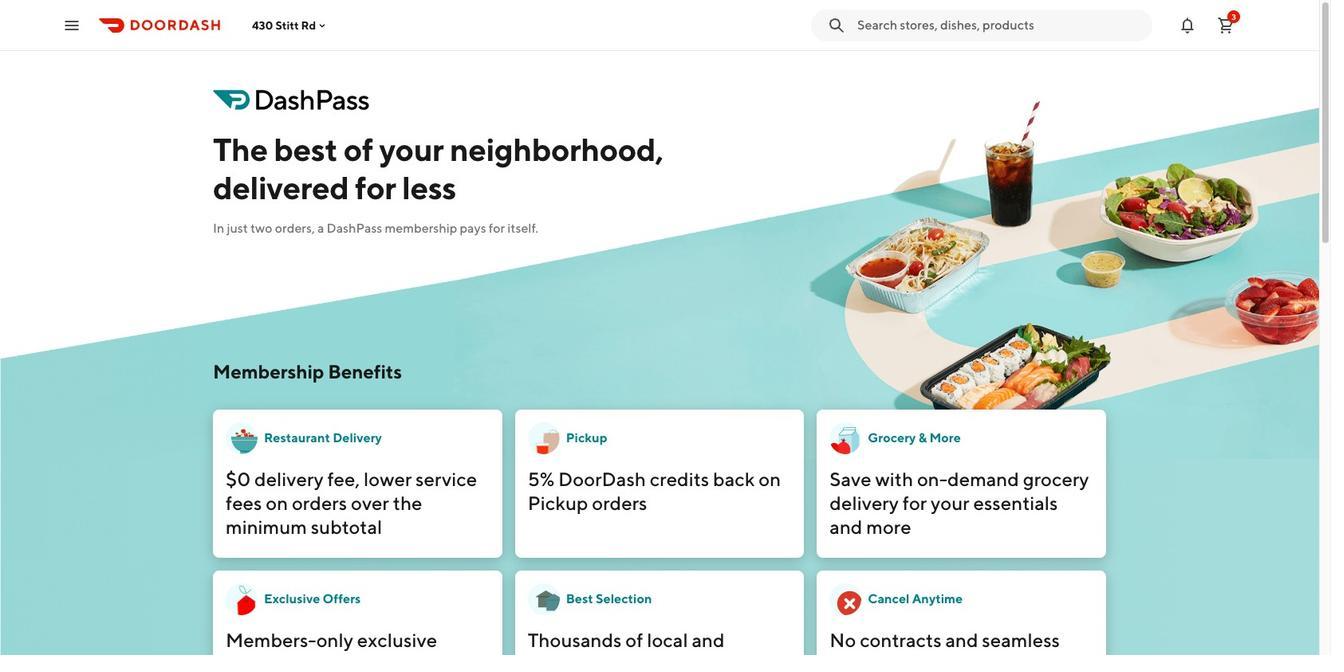 Task type: vqa. For each thing, say whether or not it's contained in the screenshot.
the leftmost 51–66
no



Task type: describe. For each thing, give the bounding box(es) containing it.
just
[[227, 221, 248, 236]]

stitt
[[275, 19, 299, 32]]

local
[[647, 629, 688, 652]]

offers
[[226, 653, 276, 656]]

your inside the best of your neighborhood, delivered for less
[[379, 131, 444, 168]]

service
[[416, 468, 477, 491]]

fees
[[226, 492, 262, 514]]

in
[[681, 653, 697, 656]]

delivered
[[213, 169, 349, 207]]

seamless
[[982, 629, 1060, 652]]

430 stitt rd button
[[252, 19, 329, 32]]

back
[[713, 468, 755, 491]]

national
[[528, 653, 598, 656]]

&
[[919, 431, 927, 446]]

more
[[866, 516, 911, 538]]

for for save
[[903, 492, 927, 514]]

$0
[[226, 468, 251, 491]]

membership
[[385, 221, 457, 236]]

cancellation
[[830, 653, 936, 656]]

best
[[274, 131, 337, 168]]

best selection
[[566, 592, 652, 607]]

grocery
[[868, 431, 916, 446]]

minimum
[[226, 516, 307, 538]]

selection
[[596, 592, 652, 607]]

items
[[316, 653, 363, 656]]

5% doordash credits back on pickup orders
[[528, 468, 781, 514]]

save
[[830, 468, 872, 491]]

0 vertical spatial pickup
[[566, 431, 607, 446]]

5%
[[528, 468, 555, 491]]

your inside save with on-demand grocery delivery for your essentials and more
[[931, 492, 970, 514]]

and inside 'thousands of local and national favorites in you'
[[692, 629, 725, 652]]

restaurant delivery
[[264, 431, 382, 446]]

restaurant
[[264, 431, 330, 446]]

4 items, open order cart image
[[1216, 16, 1236, 35]]

orders inside 5% doordash credits back on pickup orders
[[592, 492, 647, 514]]

best
[[566, 592, 593, 607]]

doordash
[[558, 468, 646, 491]]

thousands
[[528, 629, 622, 652]]

cancel
[[868, 592, 910, 607]]

members-only exclusive offers and items
[[226, 629, 437, 656]]

on inside $0 delivery fee, lower service fees on orders over the minimum subtotal
[[266, 492, 288, 514]]

pickup inside 5% doordash credits back on pickup orders
[[528, 492, 588, 514]]

no contracts and seamless cancellation process
[[830, 629, 1060, 656]]

subtotal
[[311, 516, 382, 538]]

430
[[252, 19, 273, 32]]

offers
[[323, 592, 361, 607]]

430 stitt rd
[[252, 19, 316, 32]]

delivery inside $0 delivery fee, lower service fees on orders over the minimum subtotal
[[254, 468, 324, 491]]

of inside the best of your neighborhood, delivered for less
[[344, 131, 373, 168]]

members-
[[226, 629, 316, 652]]

and inside save with on-demand grocery delivery for your essentials and more
[[830, 516, 863, 538]]

open menu image
[[62, 16, 81, 35]]

credits
[[650, 468, 709, 491]]



Task type: locate. For each thing, give the bounding box(es) containing it.
the
[[213, 131, 268, 168]]

and inside no contracts and seamless cancellation process
[[946, 629, 978, 652]]

delivery
[[333, 431, 382, 446]]

membership
[[213, 361, 324, 383]]

of inside 'thousands of local and national favorites in you'
[[626, 629, 643, 652]]

over
[[351, 492, 389, 514]]

for inside the best of your neighborhood, delivered for less
[[355, 169, 396, 207]]

orders
[[292, 492, 347, 514], [592, 492, 647, 514]]

less
[[402, 169, 456, 207]]

0 horizontal spatial orders
[[292, 492, 347, 514]]

pickup
[[566, 431, 607, 446], [528, 492, 588, 514]]

for up in just two orders, a dashpass membership pays for itself.
[[355, 169, 396, 207]]

pickup down 5%
[[528, 492, 588, 514]]

on up minimum
[[266, 492, 288, 514]]

and inside members-only exclusive offers and items
[[279, 653, 312, 656]]

and down members-
[[279, 653, 312, 656]]

1 horizontal spatial your
[[931, 492, 970, 514]]

0 vertical spatial on
[[759, 468, 781, 491]]

your up less
[[379, 131, 444, 168]]

notification bell image
[[1178, 16, 1197, 35]]

of right best at the top left
[[344, 131, 373, 168]]

lower
[[364, 468, 412, 491]]

dashpass
[[327, 221, 382, 236]]

exclusive
[[264, 592, 320, 607]]

1 vertical spatial on
[[266, 492, 288, 514]]

delivery
[[254, 468, 324, 491], [830, 492, 899, 514]]

for for the
[[355, 169, 396, 207]]

on inside 5% doordash credits back on pickup orders
[[759, 468, 781, 491]]

for inside save with on-demand grocery delivery for your essentials and more
[[903, 492, 927, 514]]

process
[[940, 653, 1006, 656]]

for
[[355, 169, 396, 207], [489, 221, 505, 236], [903, 492, 927, 514]]

your down on-
[[931, 492, 970, 514]]

on right back
[[759, 468, 781, 491]]

orders,
[[275, 221, 315, 236]]

for down on-
[[903, 492, 927, 514]]

and
[[830, 516, 863, 538], [692, 629, 725, 652], [946, 629, 978, 652], [279, 653, 312, 656]]

0 horizontal spatial on
[[266, 492, 288, 514]]

0 vertical spatial of
[[344, 131, 373, 168]]

rd
[[301, 19, 316, 32]]

3 button
[[1210, 9, 1242, 41]]

0 horizontal spatial for
[[355, 169, 396, 207]]

0 vertical spatial for
[[355, 169, 396, 207]]

1 orders from the left
[[292, 492, 347, 514]]

for right "pays"
[[489, 221, 505, 236]]

two
[[250, 221, 272, 236]]

favorites
[[602, 653, 677, 656]]

0 horizontal spatial of
[[344, 131, 373, 168]]

grocery
[[1023, 468, 1089, 491]]

only
[[316, 629, 353, 652]]

pays
[[460, 221, 486, 236]]

exclusive
[[357, 629, 437, 652]]

benefits
[[328, 361, 402, 383]]

the
[[393, 492, 422, 514]]

1 horizontal spatial on
[[759, 468, 781, 491]]

delivery down restaurant
[[254, 468, 324, 491]]

with
[[875, 468, 913, 491]]

a
[[317, 221, 324, 236]]

contracts
[[860, 629, 942, 652]]

1 horizontal spatial for
[[489, 221, 505, 236]]

more
[[930, 431, 961, 446]]

0 horizontal spatial delivery
[[254, 468, 324, 491]]

2 orders from the left
[[592, 492, 647, 514]]

$0 delivery fee, lower service fees on orders over the minimum subtotal
[[226, 468, 477, 538]]

orders inside $0 delivery fee, lower service fees on orders over the minimum subtotal
[[292, 492, 347, 514]]

essentials
[[973, 492, 1058, 514]]

fee,
[[327, 468, 360, 491]]

1 vertical spatial pickup
[[528, 492, 588, 514]]

anytime
[[912, 592, 963, 607]]

on
[[759, 468, 781, 491], [266, 492, 288, 514]]

delivery inside save with on-demand grocery delivery for your essentials and more
[[830, 492, 899, 514]]

of
[[344, 131, 373, 168], [626, 629, 643, 652]]

of up favorites
[[626, 629, 643, 652]]

neighborhood,
[[450, 131, 663, 168]]

0 vertical spatial delivery
[[254, 468, 324, 491]]

itself.
[[508, 221, 538, 236]]

exclusive offers
[[264, 592, 361, 607]]

in
[[213, 221, 224, 236]]

0 horizontal spatial your
[[379, 131, 444, 168]]

2 horizontal spatial for
[[903, 492, 927, 514]]

on-
[[917, 468, 948, 491]]

cancel anytime
[[868, 592, 963, 607]]

1 vertical spatial your
[[931, 492, 970, 514]]

pickup up doordash
[[566, 431, 607, 446]]

3
[[1232, 12, 1236, 21]]

and up the in
[[692, 629, 725, 652]]

grocery & more
[[868, 431, 961, 446]]

and left more
[[830, 516, 863, 538]]

1 horizontal spatial of
[[626, 629, 643, 652]]

demand
[[948, 468, 1019, 491]]

thousands of local and national favorites in you
[[528, 629, 739, 656]]

the best of your neighborhood, delivered for less
[[213, 131, 663, 207]]

membership benefits
[[213, 361, 402, 383]]

orders down fee, at the left bottom of page
[[292, 492, 347, 514]]

1 vertical spatial delivery
[[830, 492, 899, 514]]

your
[[379, 131, 444, 168], [931, 492, 970, 514]]

delivery down save
[[830, 492, 899, 514]]

Store search: begin typing to search for stores available on DoorDash text field
[[857, 16, 1143, 34]]

2 vertical spatial for
[[903, 492, 927, 514]]

and up process
[[946, 629, 978, 652]]

in just two orders, a dashpass membership pays for itself.
[[213, 221, 538, 236]]

1 horizontal spatial orders
[[592, 492, 647, 514]]

0 vertical spatial your
[[379, 131, 444, 168]]

1 horizontal spatial delivery
[[830, 492, 899, 514]]

orders down doordash
[[592, 492, 647, 514]]

no
[[830, 629, 856, 652]]

1 vertical spatial for
[[489, 221, 505, 236]]

save with on-demand grocery delivery for your essentials and more
[[830, 468, 1089, 538]]

1 vertical spatial of
[[626, 629, 643, 652]]



